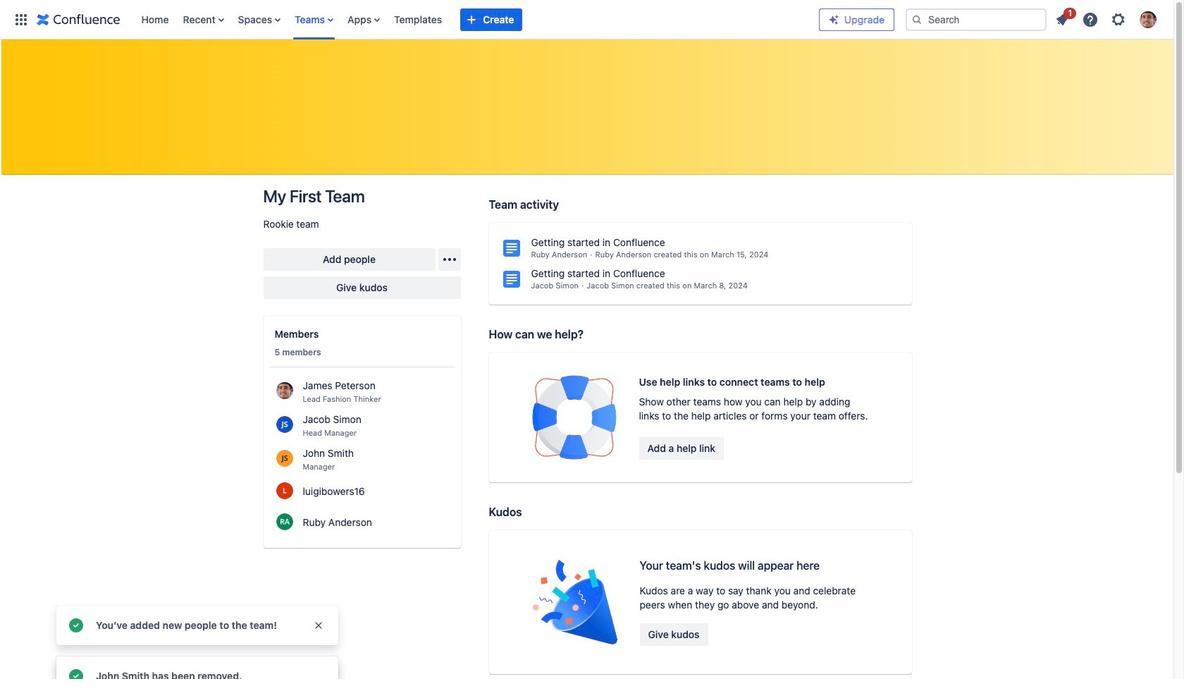 Task type: locate. For each thing, give the bounding box(es) containing it.
list item inside list
[[1050, 5, 1077, 31]]

1 more information about this user image from the top
[[276, 416, 293, 433]]

confluence image
[[37, 11, 120, 28], [37, 11, 120, 28]]

1 vertical spatial more information about this user image
[[276, 450, 293, 467]]

success image
[[68, 617, 85, 634], [68, 668, 85, 679]]

settings icon image
[[1111, 11, 1128, 28]]

0 horizontal spatial list
[[134, 0, 820, 39]]

1 vertical spatial success image
[[68, 668, 85, 679]]

None search field
[[906, 8, 1047, 31]]

0 vertical spatial more information about this user image
[[276, 416, 293, 433]]

2 vertical spatial more information about this user image
[[276, 513, 293, 530]]

notification icon image
[[1054, 11, 1071, 28]]

1 horizontal spatial list
[[1050, 5, 1166, 32]]

0 vertical spatial success image
[[68, 617, 85, 634]]

list item
[[1050, 5, 1077, 31]]

2 success image from the top
[[68, 668, 85, 679]]

Search field
[[906, 8, 1047, 31]]

your profile and preferences image
[[1140, 11, 1157, 28]]

more information about this user image
[[276, 416, 293, 433], [276, 450, 293, 467], [276, 513, 293, 530]]

banner
[[0, 0, 1174, 39]]

appswitcher icon image
[[13, 11, 30, 28]]

0 vertical spatial more information about this user image
[[276, 382, 293, 399]]

list for premium icon on the top
[[1050, 5, 1166, 32]]

more information about this user image
[[276, 382, 293, 399], [276, 482, 293, 499]]

1 vertical spatial more information about this user image
[[276, 482, 293, 499]]

1 success image from the top
[[68, 617, 85, 634]]

list
[[134, 0, 820, 39], [1050, 5, 1166, 32]]



Task type: vqa. For each thing, say whether or not it's contained in the screenshot.
List Item at the right top of the page
yes



Task type: describe. For each thing, give the bounding box(es) containing it.
success image
[[68, 668, 85, 679]]

2 more information about this user image from the top
[[276, 482, 293, 499]]

3 more information about this user image from the top
[[276, 513, 293, 530]]

global element
[[8, 0, 820, 39]]

list for appswitcher icon
[[134, 0, 820, 39]]

1 more information about this user image from the top
[[276, 382, 293, 399]]

premium image
[[829, 14, 840, 25]]

help icon image
[[1083, 11, 1099, 28]]

search image
[[912, 14, 923, 25]]

2 more information about this user image from the top
[[276, 450, 293, 467]]

dismiss image
[[313, 620, 324, 631]]

actions image
[[441, 251, 458, 268]]



